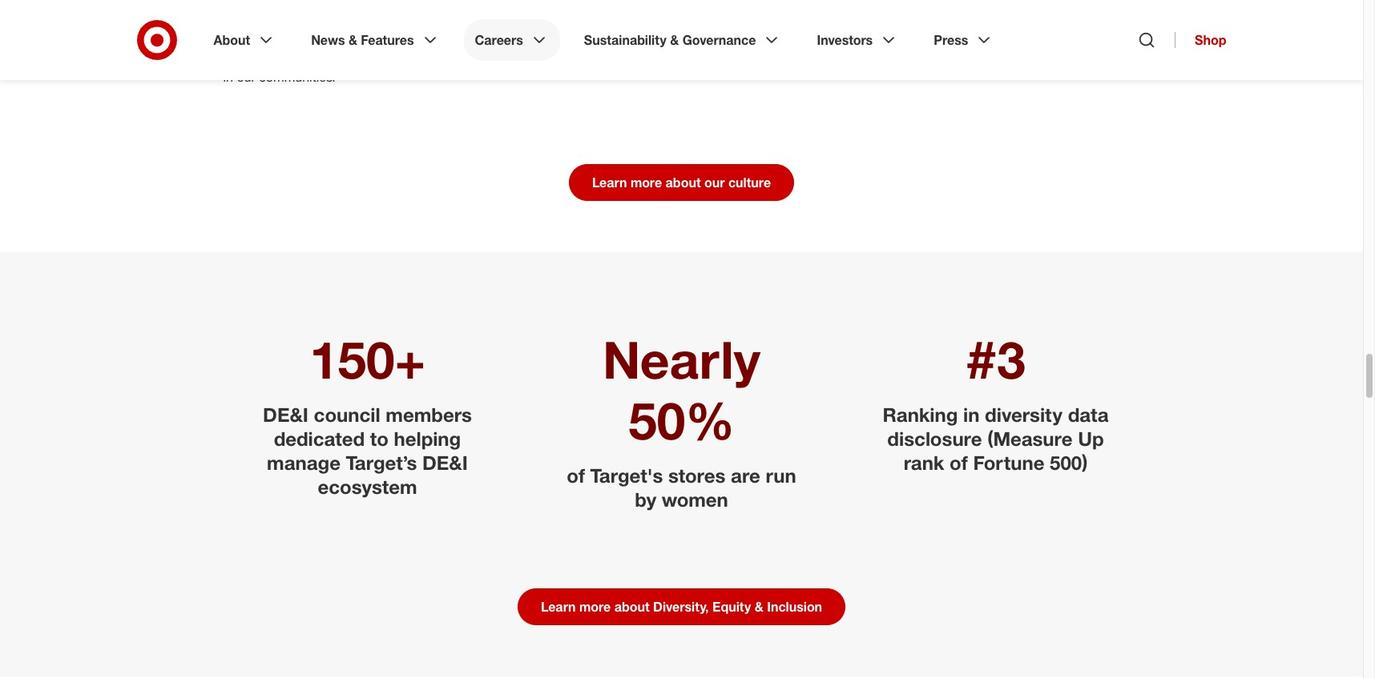 Task type: describe. For each thing, give the bounding box(es) containing it.
press
[[934, 32, 968, 48]]

up
[[1078, 427, 1104, 451]]

learn more about diversity, equity & inclusion
[[541, 600, 822, 616]]

sustainability & governance
[[584, 32, 756, 48]]

learn for learn more about diversity, equity & inclusion
[[541, 600, 576, 616]]

about
[[214, 32, 250, 48]]

ourselves
[[302, 7, 357, 23]]

we
[[223, 0, 241, 2]]

right
[[433, 7, 458, 23]]

press link
[[922, 19, 1005, 61]]

working
[[258, 27, 305, 43]]

ecosystem
[[318, 475, 417, 499]]

a left part
[[465, 27, 472, 43]]

(measure
[[987, 427, 1073, 451]]

one
[[248, 48, 270, 64]]

about for diversity,
[[614, 600, 650, 616]]

fortune inside ranking in diversity data disclosure (measure up rank of fortune 500)
[[973, 451, 1044, 475]]

to up dedicate
[[279, 0, 291, 2]]

of inside ranking in diversity data disclosure (measure up rank of fortune 500)
[[950, 451, 968, 475]]

1 horizontal spatial de&i
[[422, 451, 468, 475]]

to down meaningful
[[360, 7, 371, 23]]

careers
[[475, 32, 523, 48]]

members
[[386, 403, 472, 427]]

america's
[[288, 48, 345, 64]]

rank
[[904, 451, 944, 475]]

sustainability
[[584, 32, 666, 48]]

by inside the 'we strive to make a meaningful impact by encouraging a growth mindset and dedicate ourselves to doing the right thing for target's guests and team. working here means not only being a part of a fortune 50 company and one of america's leading retailers—it's a chance to care for and invest in our communities.'
[[449, 0, 463, 2]]

doing
[[375, 7, 407, 23]]

thing
[[462, 7, 491, 23]]

retailers—it's
[[394, 48, 466, 64]]

diversity,
[[653, 600, 709, 616]]

50%
[[628, 390, 735, 452]]

target's inside the 'we strive to make a meaningful impact by encouraging a growth mindset and dedicate ourselves to doing the right thing for target's guests and team. working here means not only being a part of a fortune 50 company and one of america's leading retailers—it's a chance to care for and invest in our communities.'
[[513, 7, 557, 23]]

learn more about our culture link
[[569, 164, 794, 201]]

500)
[[1050, 451, 1088, 475]]

fortune inside the 'we strive to make a meaningful impact by encouraging a growth mindset and dedicate ourselves to doing the right thing for target's guests and team. working here means not only being a part of a fortune 50 company and one of america's leading retailers—it's a chance to care for and invest in our communities.'
[[527, 27, 572, 43]]

of target's stores are run by women
[[567, 464, 796, 512]]

governance
[[682, 32, 756, 48]]

shop
[[1195, 32, 1226, 48]]

a left growth
[[541, 0, 548, 2]]

council
[[314, 403, 380, 427]]

2 horizontal spatial &
[[755, 600, 763, 616]]

encouraging
[[466, 0, 537, 2]]

150+
[[309, 329, 426, 391]]

are
[[731, 464, 760, 488]]

of inside of target's stores are run by women
[[567, 464, 585, 488]]

0 horizontal spatial de&i
[[263, 403, 308, 427]]

in inside ranking in diversity data disclosure (measure up rank of fortune 500)
[[963, 403, 979, 427]]

only
[[402, 27, 426, 43]]

and down 50
[[588, 48, 609, 64]]

features
[[361, 32, 414, 48]]

dedicated
[[274, 427, 365, 451]]

data
[[1068, 403, 1109, 427]]

and down 'mindset'
[[602, 7, 624, 23]]

in inside the 'we strive to make a meaningful impact by encouraging a growth mindset and dedicate ourselves to doing the right thing for target's guests and team. working here means not only being a part of a fortune 50 company and one of america's leading retailers—it's a chance to care for and invest in our communities.'
[[223, 69, 233, 85]]

dedicate
[[248, 7, 298, 23]]

50
[[575, 27, 590, 43]]

mindset
[[594, 0, 640, 2]]

learn for learn more about our culture
[[592, 175, 627, 191]]

make
[[294, 0, 325, 2]]

and down we
[[223, 7, 245, 23]]



Task type: vqa. For each thing, say whether or not it's contained in the screenshot.
the Introducing: SuperTarget Store Format button
no



Task type: locate. For each thing, give the bounding box(es) containing it.
team.
[[223, 27, 255, 43]]

0 horizontal spatial target's
[[346, 451, 417, 475]]

a up ourselves
[[329, 0, 336, 2]]

news & features
[[311, 32, 414, 48]]

about for our
[[666, 175, 701, 191]]

0 vertical spatial de&i
[[263, 403, 308, 427]]

about inside 'link'
[[666, 175, 701, 191]]

1 horizontal spatial target's
[[513, 7, 557, 23]]

of
[[502, 27, 513, 43], [273, 48, 285, 64], [950, 451, 968, 475], [567, 464, 585, 488]]

more
[[631, 175, 662, 191], [579, 600, 611, 616]]

meaningful
[[339, 0, 402, 2]]

ranking
[[883, 403, 958, 427]]

helping
[[394, 427, 461, 451]]

ranking in diversity data disclosure (measure up rank of fortune 500)
[[883, 403, 1109, 475]]

strive
[[245, 0, 276, 2]]

by left women
[[635, 488, 656, 512]]

de&i up the manage at the left bottom
[[263, 403, 308, 427]]

0 horizontal spatial our
[[237, 69, 255, 85]]

0 horizontal spatial &
[[349, 32, 357, 48]]

to left care
[[525, 48, 537, 64]]

&
[[349, 32, 357, 48], [670, 32, 679, 48], [755, 600, 763, 616]]

inclusion
[[767, 600, 822, 616]]

0 vertical spatial target's
[[513, 7, 557, 23]]

target's
[[513, 7, 557, 23], [346, 451, 417, 475]]

target's down council
[[346, 451, 417, 475]]

1 horizontal spatial our
[[704, 175, 725, 191]]

1 vertical spatial in
[[963, 403, 979, 427]]

to inside de&i council members dedicated to helping manage target's de&i ecosystem
[[370, 427, 389, 451]]

0 vertical spatial fortune
[[527, 27, 572, 43]]

nearly
[[603, 329, 760, 391]]

more for learn more about our culture
[[631, 175, 662, 191]]

de&i down "members"
[[422, 451, 468, 475]]

of right the one
[[273, 48, 285, 64]]

communities.
[[259, 69, 335, 85]]

target's inside de&i council members dedicated to helping manage target's de&i ecosystem
[[346, 451, 417, 475]]

to
[[279, 0, 291, 2], [360, 7, 371, 23], [525, 48, 537, 64], [370, 427, 389, 451]]

0 horizontal spatial about
[[614, 600, 650, 616]]

& inside 'link'
[[670, 32, 679, 48]]

by inside of target's stores are run by women
[[635, 488, 656, 512]]

in
[[223, 69, 233, 85], [963, 403, 979, 427]]

means
[[338, 27, 376, 43]]

1 vertical spatial target's
[[346, 451, 417, 475]]

& right equity
[[755, 600, 763, 616]]

culture
[[728, 175, 771, 191]]

careers link
[[464, 19, 560, 61]]

0 vertical spatial for
[[494, 7, 509, 23]]

more for learn more about diversity, equity & inclusion
[[579, 600, 611, 616]]

fortune up care
[[527, 27, 572, 43]]

learn
[[592, 175, 627, 191], [541, 600, 576, 616]]

part
[[475, 27, 499, 43]]

news
[[311, 32, 345, 48]]

0 horizontal spatial by
[[449, 0, 463, 2]]

0 horizontal spatial fortune
[[527, 27, 572, 43]]

a up chance
[[517, 27, 524, 43]]

growth
[[551, 0, 591, 2]]

de&i
[[263, 403, 308, 427], [422, 451, 468, 475]]

0 horizontal spatial for
[[494, 7, 509, 23]]

of left target's
[[567, 464, 585, 488]]

invest
[[613, 48, 646, 64]]

sustainability & governance link
[[573, 19, 793, 61]]

0 vertical spatial in
[[223, 69, 233, 85]]

0 vertical spatial by
[[449, 0, 463, 2]]

1 vertical spatial de&i
[[422, 451, 468, 475]]

care
[[540, 48, 565, 64]]

0 vertical spatial about
[[666, 175, 701, 191]]

& for sustainability
[[670, 32, 679, 48]]

1 vertical spatial our
[[704, 175, 725, 191]]

1 horizontal spatial by
[[635, 488, 656, 512]]

0 horizontal spatial in
[[223, 69, 233, 85]]

manage
[[267, 451, 341, 475]]

1 horizontal spatial in
[[963, 403, 979, 427]]

about left diversity,
[[614, 600, 650, 616]]

our down the one
[[237, 69, 255, 85]]

to left the helping
[[370, 427, 389, 451]]

1 vertical spatial fortune
[[973, 451, 1044, 475]]

1 vertical spatial for
[[569, 48, 584, 64]]

1 vertical spatial more
[[579, 600, 611, 616]]

0 horizontal spatial more
[[579, 600, 611, 616]]

nearly 50%
[[603, 329, 760, 452]]

de&i council members dedicated to helping manage target's de&i ecosystem
[[263, 403, 472, 499]]

1 horizontal spatial &
[[670, 32, 679, 48]]

company
[[593, 27, 646, 43]]

by up right
[[449, 0, 463, 2]]

#3
[[966, 329, 1025, 391]]

being
[[429, 27, 461, 43]]

target's down encouraging
[[513, 7, 557, 23]]

of right the rank
[[950, 451, 968, 475]]

learn inside 'link'
[[592, 175, 627, 191]]

1 vertical spatial learn
[[541, 600, 576, 616]]

a down part
[[469, 48, 476, 64]]

1 horizontal spatial fortune
[[973, 451, 1044, 475]]

disclosure
[[887, 427, 982, 451]]

our inside 'link'
[[704, 175, 725, 191]]

a
[[329, 0, 336, 2], [541, 0, 548, 2], [465, 27, 472, 43], [517, 27, 524, 43], [469, 48, 476, 64]]

our left the culture
[[704, 175, 725, 191]]

& for news
[[349, 32, 357, 48]]

leading
[[349, 48, 390, 64]]

about
[[666, 175, 701, 191], [614, 600, 650, 616]]

target's
[[590, 464, 663, 488]]

1 vertical spatial by
[[635, 488, 656, 512]]

& up leading
[[349, 32, 357, 48]]

1 horizontal spatial for
[[569, 48, 584, 64]]

of right part
[[502, 27, 513, 43]]

in right ranking
[[963, 403, 979, 427]]

shop link
[[1175, 32, 1226, 48]]

0 horizontal spatial learn
[[541, 600, 576, 616]]

investors link
[[806, 19, 910, 61]]

for down 50
[[569, 48, 584, 64]]

our
[[237, 69, 255, 85], [704, 175, 725, 191]]

about left the culture
[[666, 175, 701, 191]]

in down about
[[223, 69, 233, 85]]

0 vertical spatial our
[[237, 69, 255, 85]]

here
[[309, 27, 334, 43]]

about link
[[202, 19, 287, 61]]

0 vertical spatial more
[[631, 175, 662, 191]]

impact
[[406, 0, 445, 2]]

and
[[223, 7, 245, 23], [602, 7, 624, 23], [223, 48, 245, 64], [588, 48, 609, 64]]

0 vertical spatial learn
[[592, 175, 627, 191]]

1 horizontal spatial more
[[631, 175, 662, 191]]

learn more about our culture
[[592, 175, 771, 191]]

investors
[[817, 32, 873, 48]]

news & features link
[[300, 19, 451, 61]]

for down encouraging
[[494, 7, 509, 23]]

women
[[662, 488, 728, 512]]

not
[[380, 27, 398, 43]]

stores
[[668, 464, 725, 488]]

1 horizontal spatial about
[[666, 175, 701, 191]]

the
[[411, 7, 429, 23]]

1 vertical spatial about
[[614, 600, 650, 616]]

& left governance at the top
[[670, 32, 679, 48]]

our inside the 'we strive to make a meaningful impact by encouraging a growth mindset and dedicate ourselves to doing the right thing for target's guests and team. working here means not only being a part of a fortune 50 company and one of america's leading retailers—it's a chance to care for and invest in our communities.'
[[237, 69, 255, 85]]

1 horizontal spatial learn
[[592, 175, 627, 191]]

and down about
[[223, 48, 245, 64]]

for
[[494, 7, 509, 23], [569, 48, 584, 64]]

equity
[[712, 600, 751, 616]]

fortune
[[527, 27, 572, 43], [973, 451, 1044, 475]]

more inside 'link'
[[631, 175, 662, 191]]

run
[[766, 464, 796, 488]]

we strive to make a meaningful impact by encouraging a growth mindset and dedicate ourselves to doing the right thing for target's guests and team. working here means not only being a part of a fortune 50 company and one of america's leading retailers—it's a chance to care for and invest in our communities.
[[223, 0, 646, 85]]

diversity
[[985, 403, 1062, 427]]

learn more about diversity, equity & inclusion link
[[518, 589, 845, 626]]

guests
[[560, 7, 599, 23]]

chance
[[480, 48, 522, 64]]

by
[[449, 0, 463, 2], [635, 488, 656, 512]]

fortune down diversity
[[973, 451, 1044, 475]]



